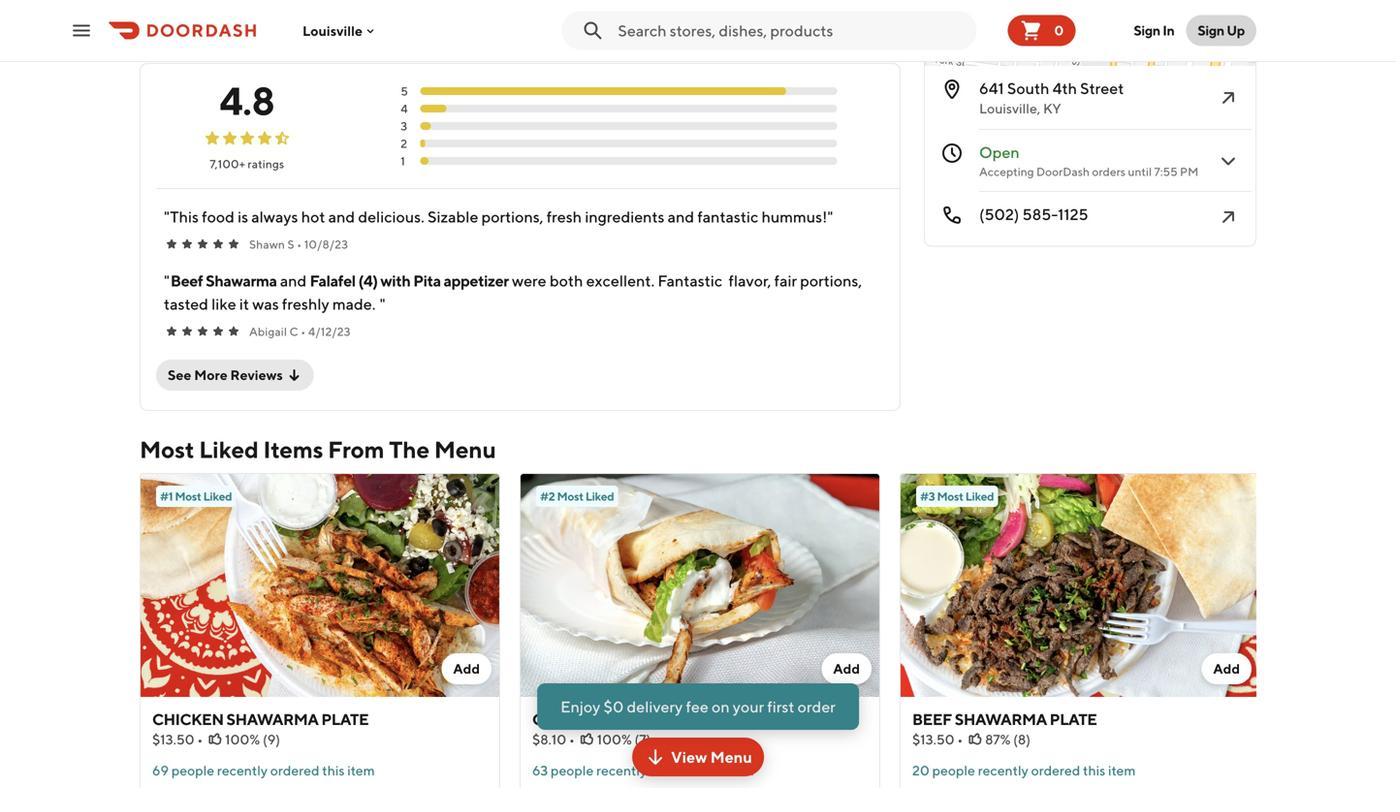 Task type: vqa. For each thing, say whether or not it's contained in the screenshot.
the Restaurants to the left
no



Task type: describe. For each thing, give the bounding box(es) containing it.
people for chicken shawarma plate
[[172, 763, 214, 779]]

on
[[712, 698, 730, 716]]

#3
[[920, 490, 935, 503]]

shawarma for chicken shawarma plate
[[226, 710, 319, 729]]

sign in link
[[1122, 11, 1187, 50]]

recently for chicken shawarma plate
[[217, 763, 268, 779]]

#1 most liked
[[160, 490, 232, 503]]

map region
[[813, 0, 1310, 250]]

view menu button
[[632, 738, 764, 777]]

item for chicken shawarma plate
[[347, 763, 375, 779]]

this for chicken shawarma plate
[[322, 763, 345, 779]]

7,100+ ratings
[[210, 157, 284, 171]]

add button for chicken shawarma plate
[[442, 654, 492, 685]]

chicken for chicken shawarma plate
[[152, 710, 224, 729]]

• right s
[[297, 238, 302, 251]]

louisville
[[303, 23, 363, 39]]

$13.50 • for chicken
[[152, 732, 203, 748]]

#2
[[540, 490, 555, 503]]

2
[[401, 137, 407, 150]]

people for chicken shawarma sandwich
[[551, 763, 594, 779]]

see
[[168, 367, 191, 383]]

3
[[401, 119, 407, 133]]

beef shawarma button
[[171, 270, 277, 291]]

0 button
[[1008, 15, 1076, 46]]

shawarma for beef shawarma plate
[[955, 710, 1047, 729]]

add for chicken shawarma sandwich
[[834, 661, 860, 677]]

#1
[[160, 490, 173, 503]]

in
[[1163, 22, 1175, 38]]

order
[[798, 698, 836, 716]]

most for chicken shawarma sandwich
[[557, 490, 584, 503]]

abigail c • 4/12/23
[[249, 325, 351, 338]]

$13.50 • for beef
[[913, 732, 963, 748]]

sandwich
[[702, 710, 788, 729]]

ratings & reviews
[[140, 24, 305, 47]]

chicken for chicken shawarma sandwich
[[532, 710, 604, 729]]

falafel
[[310, 272, 356, 290]]

ratings
[[248, 157, 284, 171]]

(9)
[[263, 732, 280, 748]]

10/8/23
[[304, 238, 348, 251]]

87%
[[985, 732, 1011, 748]]

south
[[1008, 79, 1050, 97]]

sign for sign in
[[1134, 22, 1161, 38]]

first
[[768, 698, 795, 716]]

$0
[[604, 698, 624, 716]]

up
[[1227, 22, 1245, 38]]

delivery
[[627, 698, 683, 716]]

most inside heading
[[140, 436, 194, 464]]

beef shawarma plate
[[913, 710, 1097, 729]]

until
[[1128, 165, 1152, 178]]

pm
[[1180, 165, 1199, 178]]

abigail
[[249, 325, 287, 338]]

appetizer
[[444, 272, 509, 290]]

item for beef shawarma plate
[[1109, 763, 1136, 779]]

(8)
[[1014, 732, 1031, 748]]

1125
[[1058, 205, 1089, 224]]

4th
[[1053, 79, 1077, 97]]

sign up
[[1198, 22, 1245, 38]]

enjoy $0 delivery fee on your first order
[[561, 698, 836, 716]]

plate for beef shawarma plate
[[1050, 710, 1097, 729]]

&
[[213, 24, 226, 47]]

recently for chicken shawarma sandwich
[[597, 763, 647, 779]]

people for beef shawarma plate
[[933, 763, 976, 779]]

641 south 4th street louisville, ky
[[980, 79, 1124, 116]]

7,100+
[[210, 157, 245, 171]]

view
[[671, 748, 707, 767]]

with
[[381, 272, 411, 290]]

expand store hours image
[[1217, 149, 1240, 173]]

100% (7)
[[597, 732, 651, 748]]

(502) 585-1125
[[980, 205, 1089, 224]]

100% for sandwich
[[597, 732, 632, 748]]

add button for chicken shawarma sandwich
[[822, 654, 872, 685]]

beef shawarma
[[171, 272, 277, 290]]

pita
[[413, 272, 441, 290]]

most liked items from the menu heading
[[140, 434, 496, 466]]

7:55
[[1155, 165, 1178, 178]]

enjoy
[[561, 698, 601, 716]]

add button for beef shawarma plate
[[1202, 654, 1252, 685]]

ordered for chicken shawarma plate
[[270, 763, 320, 779]]

call restaurant image
[[1217, 205, 1240, 229]]

this for chicken shawarma sandwich
[[702, 763, 724, 779]]

ky
[[1043, 100, 1062, 116]]

5
[[401, 84, 408, 98]]

#3 most liked
[[920, 490, 994, 503]]

ordered for chicken shawarma sandwich
[[650, 763, 699, 779]]

see more reviews
[[168, 367, 283, 383]]

most for chicken shawarma plate
[[175, 490, 201, 503]]

#2 most liked
[[540, 490, 614, 503]]

ratings
[[140, 24, 209, 47]]

view menu
[[671, 748, 752, 767]]

your
[[733, 698, 764, 716]]

sign up link
[[1187, 15, 1257, 46]]

4
[[401, 102, 408, 115]]

the
[[389, 436, 430, 464]]

1
[[401, 154, 405, 168]]

shawarma for chicken shawarma sandwich
[[607, 710, 699, 729]]



Task type: locate. For each thing, give the bounding box(es) containing it.
ordered down the (7)
[[650, 763, 699, 779]]

1 $13.50 from the left
[[152, 732, 195, 748]]

100% (9)
[[225, 732, 280, 748]]

liked
[[199, 436, 259, 464], [203, 490, 232, 503], [586, 490, 614, 503], [966, 490, 994, 503]]

liked for chicken shawarma sandwich
[[586, 490, 614, 503]]

reviews down abigail
[[230, 367, 283, 383]]

2 horizontal spatial shawarma
[[955, 710, 1047, 729]]

open menu image
[[70, 19, 93, 42]]

69
[[152, 763, 169, 779]]

shawarma up the (7)
[[607, 710, 699, 729]]

accepting
[[980, 165, 1034, 178]]

item
[[347, 763, 375, 779], [727, 763, 754, 779], [1109, 763, 1136, 779]]

(7)
[[635, 732, 651, 748]]

1 sign from the left
[[1134, 22, 1161, 38]]

beef
[[171, 272, 203, 290]]

1 horizontal spatial item
[[727, 763, 754, 779]]

shawn s • 10/8/23
[[249, 238, 348, 251]]

sign for sign up
[[1198, 22, 1225, 38]]

0 horizontal spatial menu
[[434, 436, 496, 464]]

3 add from the left
[[1214, 661, 1240, 677]]

chicken shawarma sandwich
[[532, 710, 788, 729]]

$13.50
[[152, 732, 195, 748], [913, 732, 955, 748]]

641
[[980, 79, 1004, 97]]

reviews inside button
[[230, 367, 283, 383]]

sign left up on the top right
[[1198, 22, 1225, 38]]

most right #2 at the left
[[557, 490, 584, 503]]

(502)
[[980, 205, 1020, 224]]

recently down 100% (7)
[[597, 763, 647, 779]]

beef
[[913, 710, 952, 729]]

Store search: begin typing to search for stores available on DoorDash text field
[[618, 20, 969, 41]]

1 horizontal spatial $13.50 •
[[913, 732, 963, 748]]

2 shawarma from the left
[[607, 710, 699, 729]]

add button
[[442, 654, 492, 685], [822, 654, 872, 685], [1202, 654, 1252, 685]]

plate
[[321, 710, 369, 729], [1050, 710, 1097, 729]]

2 horizontal spatial add
[[1214, 661, 1240, 677]]

liked right #3
[[966, 490, 994, 503]]

1 vertical spatial menu
[[711, 748, 752, 767]]

4/12/23
[[308, 325, 351, 338]]

2 horizontal spatial ordered
[[1031, 763, 1081, 779]]

deli
[[1078, 20, 1103, 36], [1078, 20, 1103, 36]]

100% left the (7)
[[597, 732, 632, 748]]

chicken shawarma plate
[[152, 710, 369, 729]]

item for chicken shawarma sandwich
[[727, 763, 754, 779]]

1 add from the left
[[453, 661, 480, 677]]

2 this from the left
[[702, 763, 724, 779]]

people right 63
[[551, 763, 594, 779]]

menu inside heading
[[434, 436, 496, 464]]

• right $8.10
[[569, 732, 575, 748]]

1 people from the left
[[172, 763, 214, 779]]

2 chicken from the left
[[532, 710, 604, 729]]

• for chicken shawarma plate
[[197, 732, 203, 748]]

$13.50 for chicken
[[152, 732, 195, 748]]

4.8
[[219, 78, 275, 124]]

100%
[[225, 732, 260, 748], [597, 732, 632, 748]]

1 horizontal spatial sign
[[1198, 22, 1225, 38]]

0 horizontal spatial add
[[453, 661, 480, 677]]

2 add button from the left
[[822, 654, 872, 685]]

• right c
[[301, 325, 306, 338]]

1 horizontal spatial $13.50
[[913, 732, 955, 748]]

1 100% from the left
[[225, 732, 260, 748]]

1 horizontal spatial ordered
[[650, 763, 699, 779]]

3 recently from the left
[[978, 763, 1029, 779]]

see more reviews button
[[156, 360, 314, 391]]

safier mediterranean deli
[[1044, 0, 1138, 36], [1044, 0, 1138, 36]]

sign in
[[1134, 22, 1175, 38]]

1 shawarma from the left
[[226, 710, 319, 729]]

ordered down beef shawarma plate at bottom
[[1031, 763, 1081, 779]]

chicken
[[152, 710, 224, 729], [532, 710, 604, 729]]

3 people from the left
[[933, 763, 976, 779]]

1 recently from the left
[[217, 763, 268, 779]]

63 people recently ordered this item
[[532, 763, 754, 779]]

most
[[140, 436, 194, 464], [175, 490, 201, 503], [557, 490, 584, 503], [937, 490, 964, 503]]

100% for plate
[[225, 732, 260, 748]]

reviews
[[230, 24, 305, 47], [230, 367, 283, 383]]

2 100% from the left
[[597, 732, 632, 748]]

• for chicken shawarma sandwich
[[569, 732, 575, 748]]

1 horizontal spatial add
[[834, 661, 860, 677]]

2 plate from the left
[[1050, 710, 1097, 729]]

ordered down (9)
[[270, 763, 320, 779]]

• for beef shawarma plate
[[958, 732, 963, 748]]

menu inside button
[[711, 748, 752, 767]]

sign left in
[[1134, 22, 1161, 38]]

0 vertical spatial reviews
[[230, 24, 305, 47]]

0 vertical spatial menu
[[434, 436, 496, 464]]

reviews for see more reviews
[[230, 367, 283, 383]]

louisville,
[[980, 100, 1041, 116]]

3 this from the left
[[1083, 763, 1106, 779]]

63
[[532, 763, 548, 779]]

recently for beef shawarma plate
[[978, 763, 1029, 779]]

$13.50 • down beef
[[913, 732, 963, 748]]

1 ordered from the left
[[270, 763, 320, 779]]

1 plate from the left
[[321, 710, 369, 729]]

ordered for beef shawarma plate
[[1031, 763, 1081, 779]]

69 people recently ordered this item
[[152, 763, 375, 779]]

most right #3
[[937, 490, 964, 503]]

liked up #1 most liked
[[199, 436, 259, 464]]

3 add button from the left
[[1202, 654, 1252, 685]]

c
[[290, 325, 298, 338]]

liked right #1
[[203, 490, 232, 503]]

safier
[[1072, 0, 1109, 4], [1072, 0, 1109, 4]]

3 item from the left
[[1109, 763, 1136, 779]]

1 horizontal spatial plate
[[1050, 710, 1097, 729]]

most liked items from the menu
[[140, 436, 496, 464]]

menu
[[434, 436, 496, 464], [711, 748, 752, 767]]

menu right the
[[434, 436, 496, 464]]

0
[[1055, 22, 1064, 38]]

add
[[453, 661, 480, 677], [834, 661, 860, 677], [1214, 661, 1240, 677]]

3 shawarma from the left
[[955, 710, 1047, 729]]

0 horizontal spatial $13.50
[[152, 732, 195, 748]]

doordash
[[1037, 165, 1090, 178]]

liked for chicken shawarma plate
[[203, 490, 232, 503]]

powered by google image
[[930, 38, 987, 57]]

0 horizontal spatial add button
[[442, 654, 492, 685]]

2 recently from the left
[[597, 763, 647, 779]]

0 horizontal spatial recently
[[217, 763, 268, 779]]

2 add from the left
[[834, 661, 860, 677]]

0 horizontal spatial shawarma
[[226, 710, 319, 729]]

plate up 20 people recently ordered this item
[[1050, 710, 1097, 729]]

louisville button
[[303, 23, 378, 39]]

this for beef shawarma plate
[[1083, 763, 1106, 779]]

"
[[164, 208, 170, 226], [828, 208, 833, 226], [164, 272, 170, 290], [380, 295, 386, 313]]

1 item from the left
[[347, 763, 375, 779]]

most for beef shawarma plate
[[937, 490, 964, 503]]

open
[[980, 143, 1020, 161]]

add for chicken shawarma plate
[[453, 661, 480, 677]]

$13.50 • up 69
[[152, 732, 203, 748]]

$13.50 down beef
[[913, 732, 955, 748]]

1 horizontal spatial this
[[702, 763, 724, 779]]

1 horizontal spatial chicken
[[532, 710, 604, 729]]

1 horizontal spatial shawarma
[[607, 710, 699, 729]]

0 horizontal spatial chicken
[[152, 710, 224, 729]]

liked for beef shawarma plate
[[966, 490, 994, 503]]

$8.10 •
[[532, 732, 575, 748]]

585-
[[1023, 205, 1058, 224]]

2 $13.50 from the left
[[913, 732, 955, 748]]

falafel (4) with pita appetizer button
[[310, 270, 509, 291]]

falafel (4) with pita appetizer
[[310, 272, 509, 290]]

orders
[[1092, 165, 1126, 178]]

shawarma up the 87% at bottom right
[[955, 710, 1047, 729]]

0 horizontal spatial $13.50 •
[[152, 732, 203, 748]]

1 horizontal spatial menu
[[711, 748, 752, 767]]

street
[[1081, 79, 1124, 97]]

1 add button from the left
[[442, 654, 492, 685]]

2 horizontal spatial recently
[[978, 763, 1029, 779]]

2 $13.50 • from the left
[[913, 732, 963, 748]]

chicken up $8.10 •
[[532, 710, 604, 729]]

0 horizontal spatial this
[[322, 763, 345, 779]]

2 ordered from the left
[[650, 763, 699, 779]]

shawarma
[[206, 272, 277, 290]]

(4)
[[358, 272, 378, 290]]

2 people from the left
[[551, 763, 594, 779]]

people
[[172, 763, 214, 779], [551, 763, 594, 779], [933, 763, 976, 779]]

shawarma
[[226, 710, 319, 729], [607, 710, 699, 729], [955, 710, 1047, 729]]

2 horizontal spatial item
[[1109, 763, 1136, 779]]

liked inside heading
[[199, 436, 259, 464]]

$13.50 •
[[152, 732, 203, 748], [913, 732, 963, 748]]

items
[[263, 436, 323, 464]]

recently down 100% (9)
[[217, 763, 268, 779]]

menu down "sandwich"
[[711, 748, 752, 767]]

3 ordered from the left
[[1031, 763, 1081, 779]]

0 horizontal spatial 100%
[[225, 732, 260, 748]]

plate up 69 people recently ordered this item
[[321, 710, 369, 729]]

2 item from the left
[[727, 763, 754, 779]]

•
[[297, 238, 302, 251], [301, 325, 306, 338], [197, 732, 203, 748], [569, 732, 575, 748], [958, 732, 963, 748]]

20
[[913, 763, 930, 779]]

most right #1
[[175, 490, 201, 503]]

100% down 'chicken shawarma plate'
[[225, 732, 260, 748]]

$8.10
[[532, 732, 567, 748]]

reviews for ratings & reviews
[[230, 24, 305, 47]]

• left the 87% at bottom right
[[958, 732, 963, 748]]

2 horizontal spatial this
[[1083, 763, 1106, 779]]

$13.50 up 69
[[152, 732, 195, 748]]

1 horizontal spatial people
[[551, 763, 594, 779]]

0 horizontal spatial item
[[347, 763, 375, 779]]

2 horizontal spatial add button
[[1202, 654, 1252, 685]]

0 horizontal spatial people
[[172, 763, 214, 779]]

find restaurant in google maps image
[[1217, 86, 1240, 110]]

0 horizontal spatial ordered
[[270, 763, 320, 779]]

most up #1
[[140, 436, 194, 464]]

add for beef shawarma plate
[[1214, 661, 1240, 677]]

0 horizontal spatial sign
[[1134, 22, 1161, 38]]

people right 20
[[933, 763, 976, 779]]

s
[[288, 238, 294, 251]]

1 this from the left
[[322, 763, 345, 779]]

2 sign from the left
[[1198, 22, 1225, 38]]

2 horizontal spatial people
[[933, 763, 976, 779]]

chicken up 69
[[152, 710, 224, 729]]

shawarma up (9)
[[226, 710, 319, 729]]

from
[[328, 436, 385, 464]]

mediterranean
[[1044, 4, 1138, 20], [1044, 4, 1138, 20]]

more
[[194, 367, 228, 383]]

1 vertical spatial reviews
[[230, 367, 283, 383]]

0 horizontal spatial plate
[[321, 710, 369, 729]]

20 people recently ordered this item
[[913, 763, 1136, 779]]

$13.50 for beef
[[913, 732, 955, 748]]

• left 100% (9)
[[197, 732, 203, 748]]

recently down 87% (8)
[[978, 763, 1029, 779]]

1 $13.50 • from the left
[[152, 732, 203, 748]]

1 horizontal spatial recently
[[597, 763, 647, 779]]

reviews right &
[[230, 24, 305, 47]]

plate for chicken shawarma plate
[[321, 710, 369, 729]]

people right 69
[[172, 763, 214, 779]]

liked right #2 at the left
[[586, 490, 614, 503]]

1 horizontal spatial 100%
[[597, 732, 632, 748]]

87% (8)
[[985, 732, 1031, 748]]

1 chicken from the left
[[152, 710, 224, 729]]

1 horizontal spatial add button
[[822, 654, 872, 685]]



